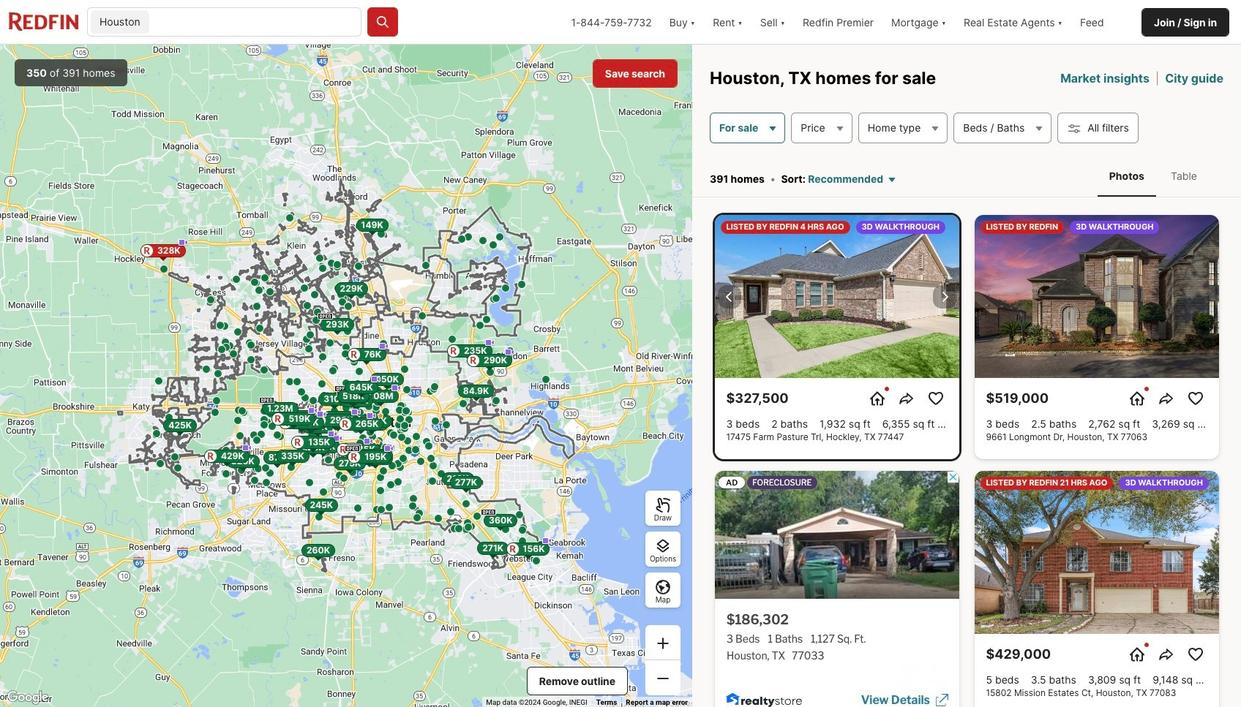 Task type: vqa. For each thing, say whether or not it's contained in the screenshot.
but
no



Task type: locate. For each thing, give the bounding box(es) containing it.
share home image
[[897, 390, 915, 408], [1157, 390, 1175, 408], [1157, 646, 1175, 664]]

None search field
[[152, 8, 361, 37]]

tab list
[[1083, 155, 1223, 197]]

1 horizontal spatial add home to favorites image
[[1187, 390, 1204, 408]]

schedule a tour image
[[868, 390, 886, 408], [1128, 390, 1146, 408], [1128, 646, 1146, 664]]

2 add home to favorites image from the left
[[1187, 390, 1204, 408]]

toggle search results table view tab
[[1159, 158, 1209, 194]]

submit search image
[[375, 15, 390, 29]]

add home to favorites image
[[927, 390, 944, 408], [1187, 390, 1204, 408]]

google image
[[4, 689, 52, 708]]

previous image
[[720, 288, 738, 306]]

0 horizontal spatial add home to favorites image
[[927, 390, 944, 408]]

Add home to favorites checkbox
[[924, 387, 947, 410], [1184, 387, 1207, 410], [1184, 643, 1207, 667]]



Task type: describe. For each thing, give the bounding box(es) containing it.
advertisement image
[[707, 466, 967, 708]]

toggle search results photos view tab
[[1097, 158, 1156, 194]]

ad element
[[715, 471, 959, 708]]

add home to favorites image
[[1187, 646, 1204, 664]]

next image
[[936, 288, 953, 306]]

1 add home to favorites image from the left
[[927, 390, 944, 408]]

map region
[[0, 45, 692, 708]]



